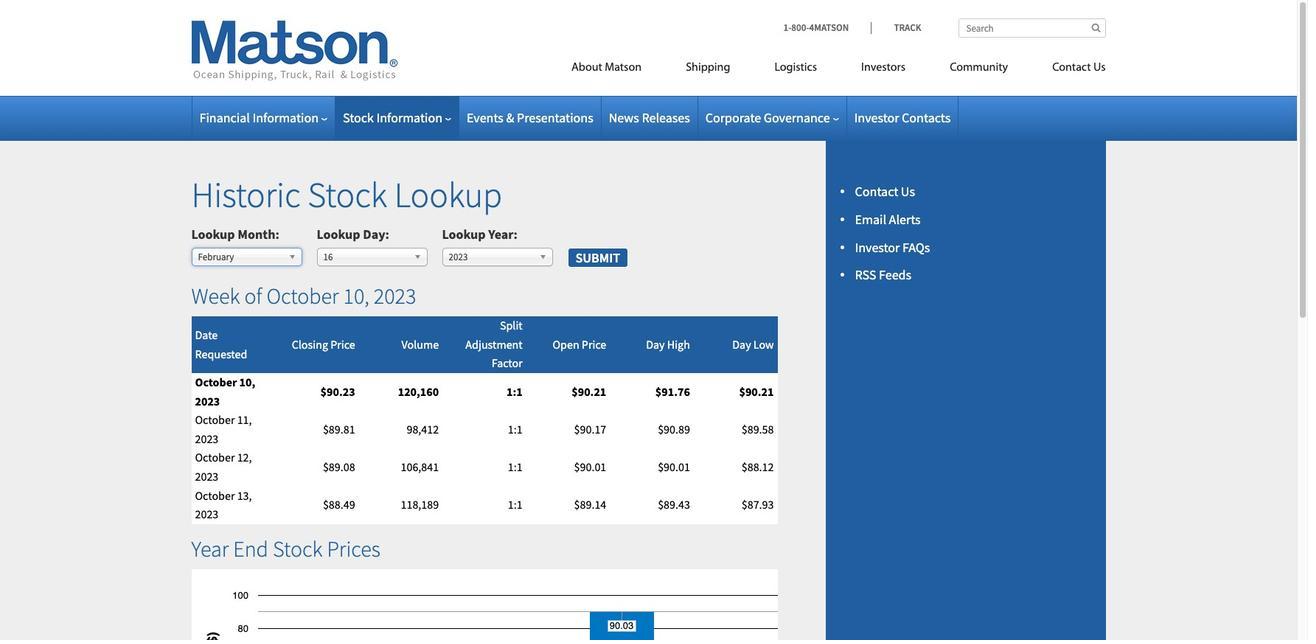 Task type: describe. For each thing, give the bounding box(es) containing it.
date requested
[[195, 327, 247, 361]]

1 horizontal spatial year
[[488, 225, 514, 242]]

high
[[667, 337, 690, 352]]

shipping link
[[664, 55, 753, 85]]

$89.43
[[658, 497, 690, 512]]

1:1 for $89.14
[[508, 497, 523, 512]]

0 horizontal spatial us
[[901, 183, 915, 200]]

about matson
[[572, 62, 642, 74]]

logistics
[[775, 62, 817, 74]]

financial
[[200, 109, 250, 126]]

october 12, 2023
[[195, 450, 252, 484]]

top menu navigation
[[505, 55, 1106, 85]]

120,160
[[398, 384, 439, 399]]

2 $90.21 from the left
[[739, 384, 774, 399]]

historic stock lookup
[[191, 173, 502, 217]]

date
[[195, 327, 218, 342]]

lookup up "lookup year"
[[394, 173, 502, 217]]

year end stock prices bar chart image
[[191, 569, 778, 640]]

faqs
[[903, 239, 930, 256]]

lookup for lookup month
[[191, 225, 235, 242]]

2023 down 16 link on the left of page
[[374, 282, 416, 310]]

community
[[950, 62, 1008, 74]]

releases
[[642, 109, 690, 126]]

$88.49
[[323, 497, 355, 512]]

week
[[191, 282, 240, 310]]

16 link
[[317, 247, 427, 266]]

track
[[894, 21, 922, 34]]

lookup day
[[317, 225, 385, 242]]

logistics link
[[753, 55, 839, 85]]

investor contacts link
[[855, 109, 951, 126]]

events
[[467, 109, 504, 126]]

historic
[[191, 173, 301, 217]]

$88.12
[[742, 460, 774, 474]]

1-800-4matson
[[784, 21, 849, 34]]

october 13, 2023
[[195, 488, 252, 522]]

1-800-4matson link
[[784, 21, 871, 34]]

0 horizontal spatial year
[[191, 535, 229, 563]]

&
[[506, 109, 514, 126]]

0 vertical spatial stock
[[343, 109, 374, 126]]

106,841
[[401, 460, 439, 474]]

stock information link
[[343, 109, 451, 126]]

week of october 10, 2023
[[191, 282, 416, 310]]

rss feeds
[[855, 267, 912, 284]]

$87.93
[[742, 497, 774, 512]]

1:1 for $90.17
[[508, 422, 523, 437]]

adjustment
[[466, 337, 523, 352]]

16
[[323, 250, 333, 263]]

information for stock information
[[377, 109, 443, 126]]

february
[[198, 250, 234, 263]]

presentations
[[517, 109, 594, 126]]

investor faqs link
[[855, 239, 930, 256]]

2 vertical spatial stock
[[273, 535, 323, 563]]

email alerts link
[[855, 211, 921, 228]]

year end stock prices
[[191, 535, 380, 563]]

2023 for $89.08
[[195, 469, 219, 484]]

0 horizontal spatial day
[[363, 225, 385, 242]]

factor
[[492, 356, 523, 371]]

community link
[[928, 55, 1031, 85]]

2023 for $89.81
[[195, 431, 219, 446]]

investor faqs
[[855, 239, 930, 256]]

day for day low
[[733, 337, 751, 352]]

contact us inside top menu "navigation"
[[1053, 62, 1106, 74]]

lookup for lookup day
[[317, 225, 360, 242]]

day for day high
[[646, 337, 665, 352]]

events & presentations link
[[467, 109, 594, 126]]

lookup for lookup year
[[442, 225, 486, 242]]

corporate
[[706, 109, 761, 126]]

of
[[245, 282, 262, 310]]

october down 16
[[267, 282, 339, 310]]

matson
[[605, 62, 642, 74]]

matson image
[[191, 21, 398, 81]]

$90.89
[[658, 422, 690, 437]]

news releases link
[[609, 109, 690, 126]]

800-
[[792, 21, 810, 34]]

closing
[[292, 337, 328, 352]]

12,
[[237, 450, 252, 465]]

split
[[500, 318, 523, 333]]

1:1 for $90.01
[[508, 460, 523, 474]]

stock information
[[343, 109, 443, 126]]

month
[[238, 225, 275, 242]]

february link
[[191, 247, 302, 266]]

1 vertical spatial stock
[[308, 173, 387, 217]]

october 10, 2023
[[195, 375, 255, 408]]

volume
[[402, 337, 439, 352]]

about
[[572, 62, 602, 74]]

email
[[855, 211, 887, 228]]

alerts
[[889, 211, 921, 228]]



Task type: vqa. For each thing, say whether or not it's contained in the screenshot.


Task type: locate. For each thing, give the bounding box(es) containing it.
2023 for $88.49
[[195, 507, 219, 522]]

lookup up 16
[[317, 225, 360, 242]]

1 horizontal spatial $90.21
[[739, 384, 774, 399]]

2023 for $90.23
[[195, 394, 220, 408]]

october left 11,
[[195, 412, 235, 427]]

None submit
[[568, 248, 629, 268]]

1 price from the left
[[331, 337, 355, 352]]

open price
[[553, 337, 607, 352]]

2023 up october 11, 2023
[[195, 394, 220, 408]]

information for financial information
[[253, 109, 319, 126]]

1 horizontal spatial $90.01
[[658, 460, 690, 474]]

contact us link down search icon
[[1031, 55, 1106, 85]]

0 horizontal spatial contact us link
[[855, 183, 915, 200]]

1 horizontal spatial information
[[377, 109, 443, 126]]

price right open
[[582, 337, 607, 352]]

email alerts
[[855, 211, 921, 228]]

2 price from the left
[[582, 337, 607, 352]]

financial information link
[[200, 109, 327, 126]]

requested
[[195, 346, 247, 361]]

low
[[754, 337, 774, 352]]

october down october 12, 2023
[[195, 488, 235, 503]]

0 vertical spatial contact us link
[[1031, 55, 1106, 85]]

0 horizontal spatial $90.01
[[574, 460, 607, 474]]

1 vertical spatial contact us
[[855, 183, 915, 200]]

lookup up february
[[191, 225, 235, 242]]

10, down 16 link on the left of page
[[343, 282, 369, 310]]

0 vertical spatial contact
[[1053, 62, 1091, 74]]

2023 inside october 13, 2023
[[195, 507, 219, 522]]

2023 inside october 12, 2023
[[195, 469, 219, 484]]

$91.76
[[656, 384, 690, 399]]

rss
[[855, 267, 877, 284]]

split adjustment factor
[[466, 318, 523, 371]]

october for october 10, 2023
[[195, 375, 237, 389]]

governance
[[764, 109, 830, 126]]

2 horizontal spatial day
[[733, 337, 751, 352]]

1:1 for $90.21
[[507, 384, 523, 399]]

$90.21 up $90.17 on the left bottom of page
[[572, 384, 607, 399]]

investor
[[855, 109, 899, 126], [855, 239, 900, 256]]

corporate governance
[[706, 109, 830, 126]]

lookup up 2023 link
[[442, 225, 486, 242]]

day left high
[[646, 337, 665, 352]]

contact us link up email alerts
[[855, 183, 915, 200]]

1 horizontal spatial price
[[582, 337, 607, 352]]

0 horizontal spatial contact
[[855, 183, 899, 200]]

october 11, 2023
[[195, 412, 252, 446]]

october inside october 12, 2023
[[195, 450, 235, 465]]

0 horizontal spatial information
[[253, 109, 319, 126]]

price for open price
[[582, 337, 607, 352]]

1 $90.21 from the left
[[572, 384, 607, 399]]

1 vertical spatial contact
[[855, 183, 899, 200]]

contact inside top menu "navigation"
[[1053, 62, 1091, 74]]

price right closing
[[331, 337, 355, 352]]

1 horizontal spatial contact us
[[1053, 62, 1106, 74]]

us inside top menu "navigation"
[[1094, 62, 1106, 74]]

$90.01 down $90.17 on the left bottom of page
[[574, 460, 607, 474]]

2023 up october 13, 2023
[[195, 469, 219, 484]]

year left the end
[[191, 535, 229, 563]]

financial information
[[200, 109, 319, 126]]

2 $90.01 from the left
[[658, 460, 690, 474]]

contact us link
[[1031, 55, 1106, 85], [855, 183, 915, 200]]

0 vertical spatial year
[[488, 225, 514, 242]]

1 horizontal spatial day
[[646, 337, 665, 352]]

2023 link
[[442, 247, 553, 266]]

events & presentations
[[467, 109, 594, 126]]

1-
[[784, 21, 792, 34]]

2 information from the left
[[377, 109, 443, 126]]

1 horizontal spatial contact
[[1053, 62, 1091, 74]]

2023 inside october 10, 2023
[[195, 394, 220, 408]]

2023 down october 12, 2023
[[195, 507, 219, 522]]

11,
[[237, 412, 252, 427]]

Search search field
[[959, 18, 1106, 38]]

price for closing price
[[331, 337, 355, 352]]

1 $90.01 from the left
[[574, 460, 607, 474]]

october for october 11, 2023
[[195, 412, 235, 427]]

day high
[[646, 337, 690, 352]]

corporate governance link
[[706, 109, 839, 126]]

open
[[553, 337, 580, 352]]

october inside october 10, 2023
[[195, 375, 237, 389]]

october inside october 11, 2023
[[195, 412, 235, 427]]

$90.01
[[574, 460, 607, 474], [658, 460, 690, 474]]

1 vertical spatial contact us link
[[855, 183, 915, 200]]

$89.08
[[323, 460, 355, 474]]

$89.14
[[574, 497, 607, 512]]

4matson
[[810, 21, 849, 34]]

year
[[488, 225, 514, 242], [191, 535, 229, 563]]

lookup
[[394, 173, 502, 217], [191, 225, 235, 242], [317, 225, 360, 242], [442, 225, 486, 242]]

october inside october 13, 2023
[[195, 488, 235, 503]]

0 horizontal spatial contact us
[[855, 183, 915, 200]]

$90.21 up the $89.58
[[739, 384, 774, 399]]

1 horizontal spatial 10,
[[343, 282, 369, 310]]

closing price
[[292, 337, 355, 352]]

contacts
[[902, 109, 951, 126]]

1:1
[[507, 384, 523, 399], [508, 422, 523, 437], [508, 460, 523, 474], [508, 497, 523, 512]]

10, inside october 10, 2023
[[239, 375, 255, 389]]

investors
[[862, 62, 906, 74]]

0 vertical spatial contact us
[[1053, 62, 1106, 74]]

1 vertical spatial us
[[901, 183, 915, 200]]

search image
[[1092, 23, 1101, 32]]

$90.01 down $90.89
[[658, 460, 690, 474]]

day up 16 link on the left of page
[[363, 225, 385, 242]]

about matson link
[[550, 55, 664, 85]]

$90.23
[[321, 384, 355, 399]]

information
[[253, 109, 319, 126], [377, 109, 443, 126]]

contact us down search icon
[[1053, 62, 1106, 74]]

$89.58
[[742, 422, 774, 437]]

prices
[[327, 535, 380, 563]]

0 vertical spatial us
[[1094, 62, 1106, 74]]

october for october 13, 2023
[[195, 488, 235, 503]]

1 horizontal spatial contact us link
[[1031, 55, 1106, 85]]

investor contacts
[[855, 109, 951, 126]]

rss feeds link
[[855, 267, 912, 284]]

stock
[[343, 109, 374, 126], [308, 173, 387, 217], [273, 535, 323, 563]]

price
[[331, 337, 355, 352], [582, 337, 607, 352]]

feeds
[[879, 267, 912, 284]]

end
[[233, 535, 268, 563]]

2023 down "lookup year"
[[449, 250, 468, 263]]

0 horizontal spatial price
[[331, 337, 355, 352]]

us down search icon
[[1094, 62, 1106, 74]]

day low
[[733, 337, 774, 352]]

1 vertical spatial investor
[[855, 239, 900, 256]]

2023 inside october 11, 2023
[[195, 431, 219, 446]]

investors link
[[839, 55, 928, 85]]

news
[[609, 109, 639, 126]]

contact us
[[1053, 62, 1106, 74], [855, 183, 915, 200]]

us up the alerts
[[901, 183, 915, 200]]

None search field
[[959, 18, 1106, 38]]

track link
[[871, 21, 922, 34]]

118,189
[[401, 497, 439, 512]]

$90.17
[[574, 422, 607, 437]]

october for october 12, 2023
[[195, 450, 235, 465]]

investor down investors link
[[855, 109, 899, 126]]

0 vertical spatial investor
[[855, 109, 899, 126]]

lookup year
[[442, 225, 514, 242]]

investor for investor contacts
[[855, 109, 899, 126]]

1 information from the left
[[253, 109, 319, 126]]

2023 up october 12, 2023
[[195, 431, 219, 446]]

$89.81
[[323, 422, 355, 437]]

13,
[[237, 488, 252, 503]]

1 vertical spatial year
[[191, 535, 229, 563]]

october
[[267, 282, 339, 310], [195, 375, 237, 389], [195, 412, 235, 427], [195, 450, 235, 465], [195, 488, 235, 503]]

$90.21
[[572, 384, 607, 399], [739, 384, 774, 399]]

contact us up email alerts
[[855, 183, 915, 200]]

0 horizontal spatial 10,
[[239, 375, 255, 389]]

0 vertical spatial 10,
[[343, 282, 369, 310]]

98,412
[[407, 422, 439, 437]]

investor for investor faqs
[[855, 239, 900, 256]]

lookup month
[[191, 225, 275, 242]]

10, up 11,
[[239, 375, 255, 389]]

october down october 11, 2023
[[195, 450, 235, 465]]

1 vertical spatial 10,
[[239, 375, 255, 389]]

0 horizontal spatial $90.21
[[572, 384, 607, 399]]

year up 2023 link
[[488, 225, 514, 242]]

contact
[[1053, 62, 1091, 74], [855, 183, 899, 200]]

contact down search search box
[[1053, 62, 1091, 74]]

1 horizontal spatial us
[[1094, 62, 1106, 74]]

october down requested
[[195, 375, 237, 389]]

contact up email
[[855, 183, 899, 200]]

day left low
[[733, 337, 751, 352]]

shipping
[[686, 62, 731, 74]]

investor up rss feeds link
[[855, 239, 900, 256]]



